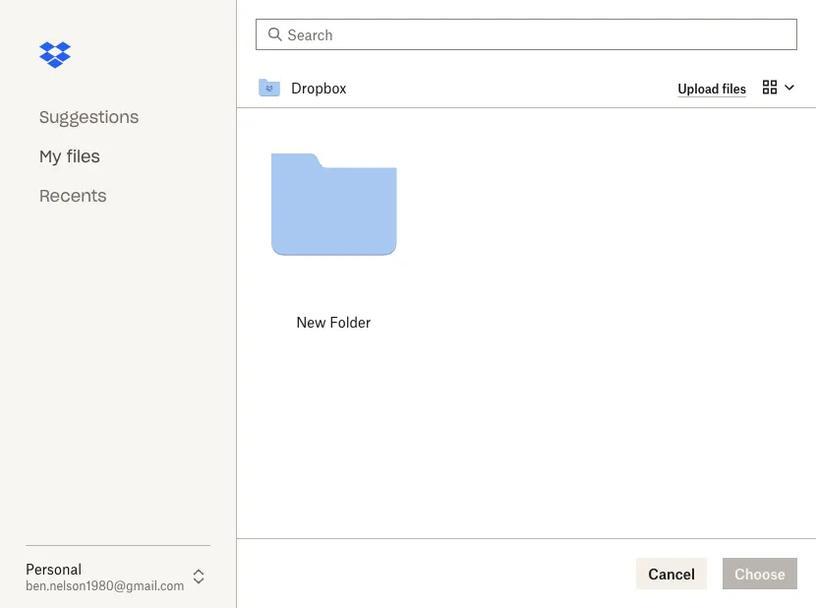 Task type: locate. For each thing, give the bounding box(es) containing it.
files right "upload"
[[723, 82, 747, 96]]

files for my files
[[67, 147, 100, 167]]

upload
[[679, 82, 720, 96]]

dropbox image
[[39, 39, 71, 71]]

new folder
[[296, 313, 371, 330]]

files inside "my files" button
[[67, 147, 100, 167]]

folder
[[330, 313, 371, 330]]

1 vertical spatial files
[[67, 147, 100, 167]]

0 vertical spatial files
[[723, 82, 747, 96]]

cancel
[[649, 565, 696, 582]]

Search text field
[[287, 24, 786, 45]]

personal
[[26, 560, 82, 577]]

my files button
[[39, 141, 197, 173]]

upload files button
[[679, 82, 747, 97]]

cancel button
[[637, 558, 708, 590]]

1 horizontal spatial files
[[723, 82, 747, 96]]

files inside upload files button
[[723, 82, 747, 96]]

upload files
[[679, 82, 747, 96]]

0 horizontal spatial files
[[67, 147, 100, 167]]

files right my
[[67, 147, 100, 167]]

files
[[723, 82, 747, 96], [67, 147, 100, 167]]



Task type: describe. For each thing, give the bounding box(es) containing it.
dropbox button
[[291, 76, 347, 100]]

dropbox
[[291, 80, 347, 96]]

recents
[[39, 186, 107, 206]]

my files
[[39, 147, 100, 167]]

my
[[39, 147, 62, 167]]

suggestions button
[[39, 102, 197, 133]]

recents button
[[39, 181, 197, 212]]

ben.nelson1980@gmail.com
[[26, 578, 185, 593]]

personal ben.nelson1980@gmail.com
[[26, 560, 185, 593]]

files for upload files
[[723, 82, 747, 96]]

new folder button
[[237, 108, 430, 342]]

suggestions
[[39, 107, 139, 127]]

new
[[296, 313, 326, 330]]



Task type: vqa. For each thing, say whether or not it's contained in the screenshot.
Cancel button
yes



